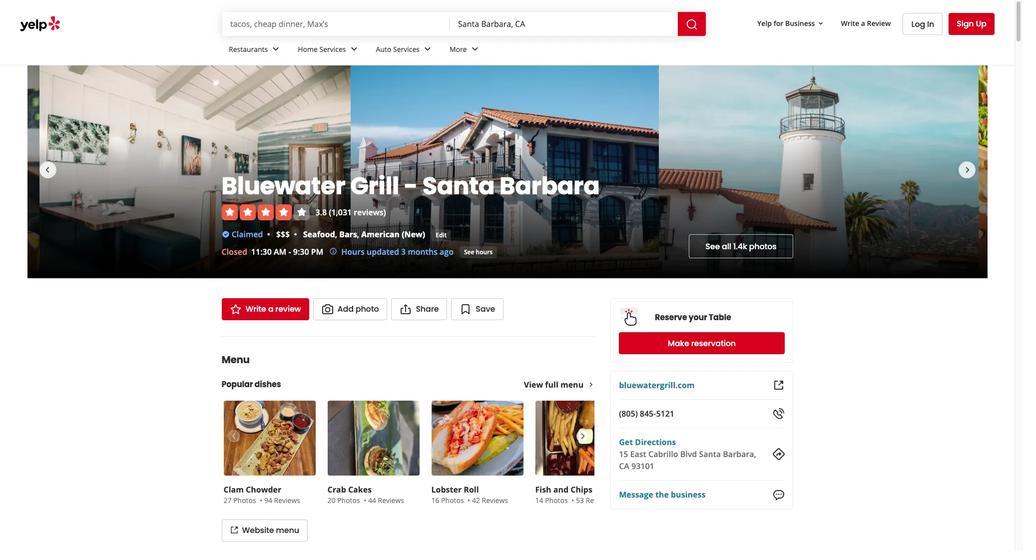 Task type: describe. For each thing, give the bounding box(es) containing it.
16 claim filled v2 image
[[222, 230, 230, 238]]

log in
[[912, 18, 935, 30]]

write for write a review
[[841, 18, 860, 28]]

reviews for lobster roll
[[482, 496, 508, 505]]

the
[[656, 490, 669, 501]]

none field near
[[458, 18, 670, 29]]

in
[[928, 18, 935, 30]]

42
[[472, 496, 480, 505]]

reviews for clam chowder
[[274, 496, 300, 505]]

full
[[545, 379, 559, 390]]

business
[[671, 490, 706, 501]]

sign up
[[957, 18, 987, 29]]

view full menu link
[[524, 379, 595, 390]]

seafood
[[303, 229, 335, 240]]

yelp for business button
[[754, 14, 829, 32]]

chips
[[571, 484, 593, 495]]

closed 11:30 am - 9:30 pm
[[222, 246, 324, 257]]

save
[[476, 303, 495, 315]]

popular dishes
[[222, 379, 281, 390]]

44
[[368, 496, 376, 505]]

for
[[774, 18, 784, 28]]

53
[[576, 496, 584, 505]]

popular
[[222, 379, 253, 390]]

hours
[[342, 246, 365, 257]]

24 save outline v2 image
[[460, 303, 472, 315]]

Near text field
[[458, 18, 670, 29]]

5121
[[656, 408, 675, 419]]

write a review link
[[837, 14, 895, 32]]

updated
[[367, 246, 399, 257]]

bars
[[339, 229, 357, 240]]

ca
[[619, 461, 630, 472]]

24 phone v2 image
[[773, 408, 785, 420]]

44 reviews
[[368, 496, 404, 505]]

fish
[[536, 484, 552, 495]]

(805)
[[619, 408, 638, 419]]

cabrillo
[[649, 449, 679, 460]]

make
[[668, 338, 690, 349]]

24 chevron down v2 image
[[469, 43, 481, 55]]

seafood , bars , american (new)
[[303, 229, 425, 240]]

closed
[[222, 246, 247, 257]]

9:30
[[293, 246, 309, 257]]

info alert
[[330, 246, 454, 258]]

menu inside 'link'
[[276, 525, 299, 536]]

roll
[[464, 484, 479, 495]]

0 vertical spatial menu
[[561, 379, 584, 390]]

write a review
[[841, 18, 891, 28]]

website
[[242, 525, 274, 536]]

auto services
[[376, 44, 420, 54]]

photo of bluewater grill - santa barbara - santa barbara, ca, us. upstairs inside seating image
[[39, 65, 351, 278]]

1 vertical spatial next image
[[577, 430, 588, 442]]

table
[[709, 312, 732, 323]]

3.8 star rating image
[[222, 204, 310, 220]]

restaurants
[[229, 44, 268, 54]]

write for write a review
[[246, 303, 266, 315]]

save button
[[452, 298, 504, 320]]

reservation
[[692, 338, 736, 349]]

1 , from the left
[[335, 229, 337, 240]]

0 horizontal spatial santa
[[423, 169, 495, 203]]

11:30
[[251, 246, 272, 257]]

(1,031 reviews) link
[[329, 207, 386, 218]]

lobster roll image
[[432, 401, 524, 476]]

hours
[[476, 248, 493, 256]]

cakes
[[348, 484, 372, 495]]

845-
[[640, 408, 656, 419]]

add photo
[[338, 303, 379, 315]]

log
[[912, 18, 926, 30]]

clam chowder image
[[224, 401, 316, 476]]

Find text field
[[230, 18, 442, 29]]

1 horizontal spatial -
[[404, 169, 418, 203]]

your
[[689, 312, 708, 323]]

view
[[524, 379, 543, 390]]

bluewater grill - santa barbara
[[222, 169, 600, 203]]

previous image for the bottommost next image
[[228, 430, 239, 442]]

message the business
[[619, 490, 706, 501]]

message the business button
[[619, 489, 706, 501]]

24 chevron down v2 image for auto services
[[422, 43, 434, 55]]

reserve
[[655, 312, 687, 323]]

make reservation
[[668, 338, 736, 349]]

view full menu
[[524, 379, 584, 390]]

24 directions v2 image
[[773, 448, 785, 460]]

94
[[264, 496, 272, 505]]

grill
[[350, 169, 399, 203]]

yelp
[[758, 18, 772, 28]]

more
[[450, 44, 467, 54]]

see hours
[[464, 248, 493, 256]]

reviews for crab cakes
[[378, 496, 404, 505]]

14 chevron right outline image
[[588, 381, 595, 388]]

24 external link v2 image
[[773, 379, 785, 391]]

24 message v2 image
[[773, 489, 785, 501]]

services for home services
[[320, 44, 346, 54]]

24 star v2 image
[[230, 303, 242, 315]]

photo of bluewater grill - santa barbara - santa barbara, ca, us. beautiful views of santa barbara! image
[[659, 65, 979, 278]]

services for auto services
[[393, 44, 420, 54]]

bluewater
[[222, 169, 346, 203]]

edit button
[[431, 229, 452, 241]]

photo
[[356, 303, 379, 315]]

get directions 15 east cabrillo blvd santa barbara, ca 93101
[[619, 437, 757, 472]]

see all 1.4k photos
[[706, 241, 777, 252]]

add
[[338, 303, 354, 315]]



Task type: locate. For each thing, give the bounding box(es) containing it.
24 chevron down v2 image inside auto services "link"
[[422, 43, 434, 55]]

menu left 14 chevron right outline "icon"
[[561, 379, 584, 390]]

0 horizontal spatial a
[[268, 303, 274, 315]]

services right auto
[[393, 44, 420, 54]]

get directions link
[[619, 437, 676, 448]]

services inside "link"
[[393, 44, 420, 54]]

next image left photo of bluewater grill - santa barbara - santa barbara, ca, us. our award winning clam chowder and fresh sourdough bread, hot out of the oven!
[[962, 164, 974, 176]]

auto services link
[[368, 36, 442, 65]]

reviews)
[[354, 207, 386, 218]]

photos inside lobster roll 16 photos
[[441, 496, 464, 505]]

24 chevron down v2 image for restaurants
[[270, 43, 282, 55]]

american
[[362, 229, 400, 240]]

and
[[554, 484, 569, 495]]

photo of bluewater grill - santa barbara - santa barbara, ca, us. we have both an upstairs and a downstairs bar. image
[[0, 65, 39, 278]]

next image
[[962, 164, 974, 176], [577, 430, 588, 442]]

bluewatergrill.com
[[619, 380, 695, 391]]

clam chowder 27 photos
[[224, 484, 282, 505]]

menu right the website
[[276, 525, 299, 536]]

fish and chips image
[[536, 401, 628, 476]]

see for see hours
[[464, 248, 475, 256]]

1 vertical spatial write
[[246, 303, 266, 315]]

(1,031
[[329, 207, 352, 218]]

american (new) link
[[362, 229, 425, 240]]

menu
[[222, 353, 250, 367]]

am
[[274, 246, 287, 257]]

share
[[416, 303, 439, 315]]

a for review
[[268, 303, 274, 315]]

, up 'hours'
[[357, 229, 359, 240]]

write a review link
[[222, 298, 309, 320]]

up
[[976, 18, 987, 29]]

24 chevron down v2 image right auto services at the top of page
[[422, 43, 434, 55]]

photos inside crab cakes 20 photos
[[337, 496, 360, 505]]

0 vertical spatial a
[[862, 18, 866, 28]]

24 chevron down v2 image for home services
[[348, 43, 360, 55]]

log in link
[[903, 13, 943, 35]]

1 horizontal spatial services
[[393, 44, 420, 54]]

4 reviews from the left
[[586, 496, 612, 505]]

blvd
[[681, 449, 697, 460]]

reserve your table
[[655, 312, 732, 323]]

94 reviews
[[264, 496, 300, 505]]

2 horizontal spatial 24 chevron down v2 image
[[422, 43, 434, 55]]

24 chevron down v2 image inside 'restaurants' link
[[270, 43, 282, 55]]

review
[[276, 303, 301, 315]]

1 vertical spatial menu
[[276, 525, 299, 536]]

website menu link
[[222, 520, 308, 542]]

1 vertical spatial previous image
[[228, 430, 239, 442]]

see hours link
[[460, 246, 497, 258]]

photos for lobster
[[441, 496, 464, 505]]

write left the review
[[841, 18, 860, 28]]

photos inside clam chowder 27 photos
[[233, 496, 256, 505]]

pm
[[311, 246, 324, 257]]

photo of bluewater grill - santa barbara - santa barbara, ca, us. our award winning clam chowder and fresh sourdough bread, hot out of the oven! image
[[979, 65, 1023, 278]]

- right am
[[289, 246, 291, 257]]

edit
[[436, 231, 447, 239]]

0 horizontal spatial ,
[[335, 229, 337, 240]]

barbara
[[500, 169, 600, 203]]

2 reviews from the left
[[378, 496, 404, 505]]

previous image
[[41, 164, 53, 176], [228, 430, 239, 442]]

4 photos from the left
[[545, 496, 568, 505]]

dishes
[[255, 379, 281, 390]]

2 none field from the left
[[458, 18, 670, 29]]

0 vertical spatial -
[[404, 169, 418, 203]]

photos for clam
[[233, 496, 256, 505]]

see left hours
[[464, 248, 475, 256]]

1 horizontal spatial write
[[841, 18, 860, 28]]

more link
[[442, 36, 489, 65]]

2 24 chevron down v2 image from the left
[[348, 43, 360, 55]]

1 vertical spatial a
[[268, 303, 274, 315]]

crab cakes image
[[328, 401, 420, 476]]

1 horizontal spatial menu
[[561, 379, 584, 390]]

see left the all
[[706, 241, 720, 252]]

0 vertical spatial previous image
[[41, 164, 53, 176]]

0 horizontal spatial see
[[464, 248, 475, 256]]

1 reviews from the left
[[274, 496, 300, 505]]

0 horizontal spatial none field
[[230, 18, 442, 29]]

0 vertical spatial santa
[[423, 169, 495, 203]]

24 chevron down v2 image
[[270, 43, 282, 55], [348, 43, 360, 55], [422, 43, 434, 55]]

None field
[[230, 18, 442, 29], [458, 18, 670, 29]]

see for see all 1.4k photos
[[706, 241, 720, 252]]

2 photos from the left
[[337, 496, 360, 505]]

search image
[[686, 18, 698, 30]]

crab
[[328, 484, 346, 495]]

sign
[[957, 18, 974, 29]]

see
[[706, 241, 720, 252], [464, 248, 475, 256]]

months
[[408, 246, 438, 257]]

photo of bluewater grill - santa barbara - santa barbara, ca, us. plenty of views image
[[351, 65, 659, 278]]

15
[[619, 449, 629, 460]]

santa inside get directions 15 east cabrillo blvd santa barbara, ca 93101
[[699, 449, 721, 460]]

add photo link
[[313, 298, 388, 320]]

24 chevron down v2 image right restaurants
[[270, 43, 282, 55]]

0 horizontal spatial -
[[289, 246, 291, 257]]

write
[[841, 18, 860, 28], [246, 303, 266, 315]]

photos down cakes
[[337, 496, 360, 505]]

all
[[722, 241, 732, 252]]

3 photos from the left
[[441, 496, 464, 505]]

0 vertical spatial write
[[841, 18, 860, 28]]

lobster roll 16 photos
[[432, 484, 479, 505]]

3 24 chevron down v2 image from the left
[[422, 43, 434, 55]]

2 services from the left
[[393, 44, 420, 54]]

53 reviews
[[576, 496, 612, 505]]

clam
[[224, 484, 244, 495]]

(new)
[[402, 229, 425, 240]]

lobster
[[432, 484, 462, 495]]

-
[[404, 169, 418, 203], [289, 246, 291, 257]]

0 horizontal spatial menu
[[276, 525, 299, 536]]

seafood link
[[303, 229, 335, 240]]

photos down and
[[545, 496, 568, 505]]

1 horizontal spatial none field
[[458, 18, 670, 29]]

photos down 'clam'
[[233, 496, 256, 505]]

16 info v2 image
[[330, 247, 338, 255]]

business categories element
[[221, 36, 995, 65]]

write a review
[[246, 303, 301, 315]]

(805) 845-5121
[[619, 408, 675, 419]]

photos down lobster
[[441, 496, 464, 505]]

sign up link
[[949, 13, 995, 35]]

0 horizontal spatial write
[[246, 303, 266, 315]]

none field find
[[230, 18, 442, 29]]

0 horizontal spatial next image
[[577, 430, 588, 442]]

home
[[298, 44, 318, 54]]

hours updated 3 months ago
[[342, 246, 454, 257]]

1 vertical spatial -
[[289, 246, 291, 257]]

review
[[868, 18, 891, 28]]

services right the home
[[320, 44, 346, 54]]

24 chevron down v2 image inside "home services" link
[[348, 43, 360, 55]]

0 horizontal spatial 24 chevron down v2 image
[[270, 43, 282, 55]]

1 photos from the left
[[233, 496, 256, 505]]

photos
[[750, 241, 777, 252]]

directions
[[635, 437, 676, 448]]

1.4k
[[734, 241, 748, 252]]

- right 'grill' at the left
[[404, 169, 418, 203]]

1 horizontal spatial a
[[862, 18, 866, 28]]

reviews
[[274, 496, 300, 505], [378, 496, 404, 505], [482, 496, 508, 505], [586, 496, 612, 505]]

reviews right 42
[[482, 496, 508, 505]]

1 horizontal spatial next image
[[962, 164, 974, 176]]

1 horizontal spatial previous image
[[228, 430, 239, 442]]

0 horizontal spatial services
[[320, 44, 346, 54]]

27
[[224, 496, 232, 505]]

photos inside fish and chips 14 photos
[[545, 496, 568, 505]]

photos for crab
[[337, 496, 360, 505]]

0 horizontal spatial previous image
[[41, 164, 53, 176]]

menu element
[[206, 336, 630, 542]]

reviews right 44
[[378, 496, 404, 505]]

1 none field from the left
[[230, 18, 442, 29]]

website menu
[[242, 525, 299, 536]]

write right 24 star v2 image
[[246, 303, 266, 315]]

1 services from the left
[[320, 44, 346, 54]]

make reservation link
[[619, 332, 785, 354]]

reviews for fish and chips
[[586, 496, 612, 505]]

get
[[619, 437, 633, 448]]

None search field
[[222, 12, 708, 36]]

16 chevron down v2 image
[[817, 19, 825, 27]]

24 share v2 image
[[400, 303, 412, 315]]

a left review in the left of the page
[[268, 303, 274, 315]]

1 horizontal spatial ,
[[357, 229, 359, 240]]

1 horizontal spatial santa
[[699, 449, 721, 460]]

2 , from the left
[[357, 229, 359, 240]]

16 external link v2 image
[[230, 526, 238, 534]]

3.8
[[316, 207, 327, 218]]

24 chevron down v2 image left auto
[[348, 43, 360, 55]]

fish and chips 14 photos
[[536, 484, 593, 505]]

reviews right 53
[[586, 496, 612, 505]]

restaurants link
[[221, 36, 290, 65]]

1 vertical spatial santa
[[699, 449, 721, 460]]

16
[[432, 496, 440, 505]]

a left the review
[[862, 18, 866, 28]]

1 24 chevron down v2 image from the left
[[270, 43, 282, 55]]

3 reviews from the left
[[482, 496, 508, 505]]

previous image for rightmost next image
[[41, 164, 53, 176]]

a for review
[[862, 18, 866, 28]]

crab cakes 20 photos
[[328, 484, 372, 505]]

see all 1.4k photos link
[[689, 234, 793, 258]]

bars link
[[339, 229, 357, 240]]

24 camera v2 image
[[322, 303, 334, 315]]

1 horizontal spatial see
[[706, 241, 720, 252]]

ago
[[440, 246, 454, 257]]

42 reviews
[[472, 496, 508, 505]]

next image left get
[[577, 430, 588, 442]]

0 vertical spatial next image
[[962, 164, 974, 176]]

yelp for business
[[758, 18, 815, 28]]

chowder
[[246, 484, 282, 495]]

photos
[[233, 496, 256, 505], [337, 496, 360, 505], [441, 496, 464, 505], [545, 496, 568, 505]]

reviews right the 94
[[274, 496, 300, 505]]

,
[[335, 229, 337, 240], [357, 229, 359, 240]]

, left bars link
[[335, 229, 337, 240]]

1 horizontal spatial 24 chevron down v2 image
[[348, 43, 360, 55]]

3.8 (1,031 reviews)
[[316, 207, 386, 218]]

93101
[[632, 461, 655, 472]]



Task type: vqa. For each thing, say whether or not it's contained in the screenshot.
24 CHECKMARK V2 image at the left bottom of the page
no



